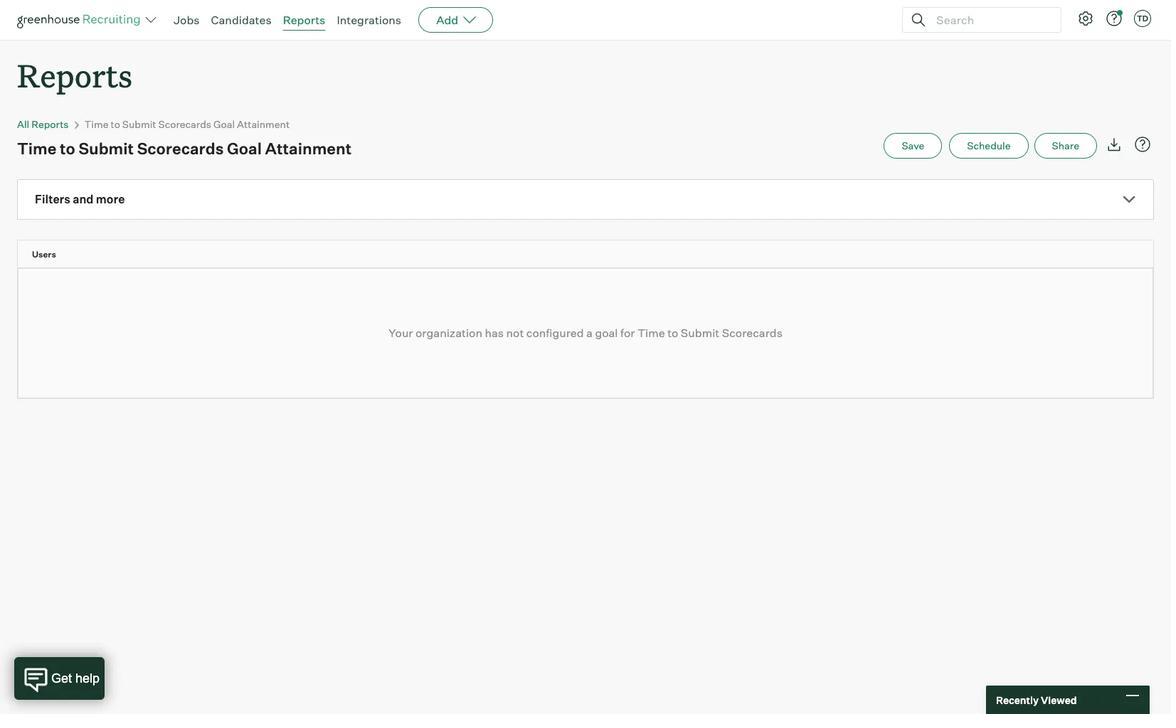 Task type: vqa. For each thing, say whether or not it's contained in the screenshot.
Your organization has not configured a goal for Time to Submit Scorecards
yes



Task type: locate. For each thing, give the bounding box(es) containing it.
your organization has not configured a goal for time to submit scorecards
[[389, 326, 783, 340]]

2 vertical spatial time
[[638, 326, 665, 340]]

time right all reports link
[[84, 118, 109, 130]]

integrations link
[[337, 13, 402, 27]]

candidates link
[[211, 13, 272, 27]]

reports
[[283, 13, 326, 27], [17, 54, 133, 96], [32, 118, 69, 130]]

recently
[[997, 694, 1039, 707]]

0 vertical spatial goal
[[214, 118, 235, 130]]

configured
[[527, 326, 584, 340]]

0 vertical spatial scorecards
[[158, 118, 211, 130]]

attainment
[[237, 118, 290, 130], [265, 139, 352, 158]]

0 vertical spatial reports
[[283, 13, 326, 27]]

1 vertical spatial time
[[17, 139, 57, 158]]

reports down greenhouse recruiting image
[[17, 54, 133, 96]]

1 vertical spatial scorecards
[[137, 139, 224, 158]]

organization
[[416, 326, 483, 340]]

your
[[389, 326, 413, 340]]

save and schedule this report to revisit it! element
[[884, 133, 950, 159]]

2 horizontal spatial time
[[638, 326, 665, 340]]

all reports
[[17, 118, 69, 130]]

a
[[587, 326, 593, 340]]

0 vertical spatial time
[[84, 118, 109, 130]]

to
[[111, 118, 120, 130], [60, 139, 75, 158], [668, 326, 679, 340]]

1 vertical spatial to
[[60, 139, 75, 158]]

save button
[[884, 133, 943, 159]]

all reports link
[[17, 118, 69, 130]]

2 vertical spatial to
[[668, 326, 679, 340]]

submit
[[122, 118, 156, 130], [79, 139, 134, 158], [681, 326, 720, 340]]

viewed
[[1041, 694, 1077, 707]]

schedule button
[[950, 133, 1029, 159]]

td button
[[1132, 7, 1155, 30]]

0 vertical spatial time to submit scorecards goal attainment
[[84, 118, 290, 130]]

add
[[436, 13, 459, 27]]

0 vertical spatial attainment
[[237, 118, 290, 130]]

goal
[[595, 326, 618, 340]]

jobs
[[174, 13, 200, 27]]

more
[[96, 192, 125, 207]]

goal
[[214, 118, 235, 130], [227, 139, 262, 158]]

users
[[32, 249, 56, 260]]

time
[[84, 118, 109, 130], [17, 139, 57, 158], [638, 326, 665, 340]]

time to submit scorecards goal attainment
[[84, 118, 290, 130], [17, 139, 352, 158]]

share
[[1053, 140, 1080, 152]]

reports right candidates link
[[283, 13, 326, 27]]

time right for
[[638, 326, 665, 340]]

users grid
[[18, 241, 1167, 268]]

not
[[507, 326, 524, 340]]

add button
[[419, 7, 493, 33]]

reports right all on the left of the page
[[32, 118, 69, 130]]

scorecards
[[158, 118, 211, 130], [137, 139, 224, 158], [722, 326, 783, 340]]

1 horizontal spatial to
[[111, 118, 120, 130]]

time down all reports
[[17, 139, 57, 158]]



Task type: describe. For each thing, give the bounding box(es) containing it.
1 vertical spatial reports
[[17, 54, 133, 96]]

2 vertical spatial scorecards
[[722, 326, 783, 340]]

integrations
[[337, 13, 402, 27]]

2 vertical spatial submit
[[681, 326, 720, 340]]

faq image
[[1135, 136, 1152, 153]]

candidates
[[211, 13, 272, 27]]

all
[[17, 118, 29, 130]]

time to submit scorecards goal attainment link
[[84, 118, 290, 130]]

0 horizontal spatial to
[[60, 139, 75, 158]]

users column header
[[18, 241, 1167, 268]]

configure image
[[1078, 10, 1095, 27]]

download image
[[1106, 136, 1123, 153]]

2 horizontal spatial to
[[668, 326, 679, 340]]

0 vertical spatial submit
[[122, 118, 156, 130]]

Search text field
[[933, 10, 1049, 30]]

filters
[[35, 192, 70, 207]]

0 vertical spatial to
[[111, 118, 120, 130]]

1 vertical spatial time to submit scorecards goal attainment
[[17, 139, 352, 158]]

filters and more
[[35, 192, 125, 207]]

reports link
[[283, 13, 326, 27]]

2 vertical spatial reports
[[32, 118, 69, 130]]

1 vertical spatial submit
[[79, 139, 134, 158]]

share button
[[1035, 133, 1098, 159]]

td button
[[1135, 10, 1152, 27]]

jobs link
[[174, 13, 200, 27]]

save
[[902, 140, 925, 152]]

recently viewed
[[997, 694, 1077, 707]]

has
[[485, 326, 504, 340]]

1 horizontal spatial time
[[84, 118, 109, 130]]

1 vertical spatial attainment
[[265, 139, 352, 158]]

greenhouse recruiting image
[[17, 11, 145, 28]]

td
[[1137, 14, 1149, 23]]

and
[[73, 192, 94, 207]]

for
[[621, 326, 635, 340]]

0 horizontal spatial time
[[17, 139, 57, 158]]

schedule
[[968, 140, 1011, 152]]

1 vertical spatial goal
[[227, 139, 262, 158]]



